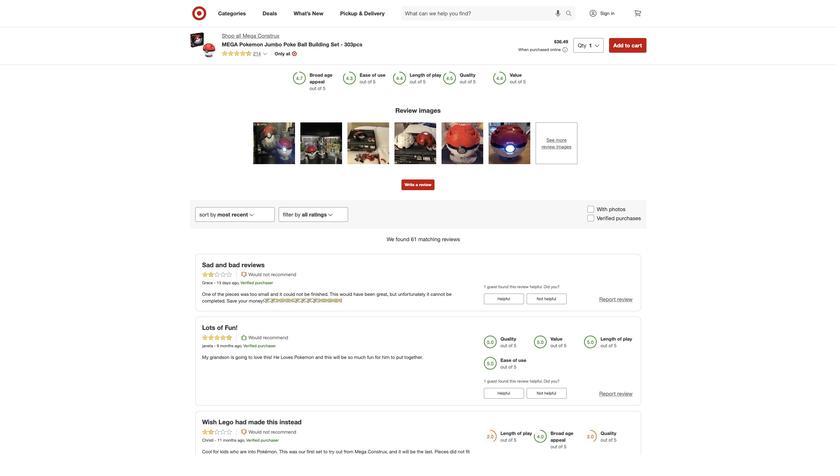 Task type: vqa. For each thing, say whether or not it's contained in the screenshot.
offer
no



Task type: describe. For each thing, give the bounding box(es) containing it.
when purchased online
[[519, 47, 561, 52]]

christi
[[202, 438, 214, 443]]

delivery
[[364, 10, 385, 17]]

ago for fun!
[[235, 344, 241, 349]]

this!
[[264, 355, 272, 360]]

review images
[[396, 107, 441, 114]]

fit
[[466, 449, 470, 455]]

photos
[[609, 206, 626, 213]]

0 vertical spatial value
[[510, 72, 522, 78]]

janeta - 9 months ago , verified purchaser
[[202, 344, 276, 349]]

0 horizontal spatial ease
[[360, 72, 371, 78]]

finished.
[[311, 292, 329, 297]]

sign in
[[601, 10, 615, 16]]

1 horizontal spatial value out of 5
[[551, 336, 567, 349]]

0 vertical spatial the
[[358, 21, 365, 26]]

mega inside cool for kids who are into pokémon. this was our first set to try out from mega construx, and it will be the last. pieces did not fit
[[355, 449, 367, 455]]

recommend inside '% would recommend recommendations'
[[496, 42, 526, 49]]

you? for out of 5
[[551, 379, 560, 384]]

recommend up could
[[271, 272, 296, 278]]

helpful for out of 5
[[498, 391, 510, 396]]

be left finished.
[[305, 292, 310, 297]]

2 vertical spatial quality out of 5
[[601, 431, 617, 443]]

authentic
[[211, 21, 228, 26]]

we
[[387, 236, 395, 243]]

report for out of 5
[[600, 391, 616, 398]]

did for would not recommend
[[544, 285, 550, 290]]

grace - 13 days ago , verified purchaser
[[202, 281, 273, 286]]

0 horizontal spatial &
[[359, 10, 363, 17]]

my
[[202, 355, 209, 360]]

instead
[[280, 419, 302, 426]]

$36.49
[[555, 39, 569, 44]]

the inside one of the pieces was too small and it could not be finished. this would have been great, but unfortunately it cannot be completed. save your money!💸💸💵💵💵💸💸💸💸💵💵💵💵
[[218, 292, 224, 297]]

in
[[611, 10, 615, 16]]

and left bad
[[216, 261, 227, 269]]

1 vertical spatial quality out of 5
[[501, 336, 517, 349]]

0 horizontal spatial broad age appeal out of 5
[[310, 72, 333, 91]]

would inside one of the pieces was too small and it could not be finished. this would have been great, but unfortunately it cannot be completed. save your money!💸💸💵💵💵💸💸💸💸💵💵💵💵
[[340, 292, 352, 297]]

poke
[[284, 41, 296, 48]]

purchaser for sad and bad reviews
[[255, 281, 273, 286]]

so
[[348, 355, 353, 360]]

9
[[217, 344, 219, 349]]

a
[[416, 182, 418, 187]]

- for wish lego had made this instead
[[215, 438, 216, 443]]

filter by all ratings
[[283, 211, 327, 218]]

1 vertical spatial age
[[566, 431, 574, 437]]

helpful button for out of 5
[[484, 389, 524, 399]]

helpful button for would not recommend
[[484, 294, 524, 305]]

features
[[192, 21, 209, 26]]

this inside one of the pieces was too small and it could not be finished. this would have been great, but unfortunately it cannot be completed. save your money!💸💸💵💵💵💸💸💸💸💵💵💵💵
[[330, 292, 339, 297]]

search button
[[563, 6, 579, 22]]

2 vertical spatial quality
[[601, 431, 617, 437]]

great,
[[377, 292, 389, 297]]

1 horizontal spatial all
[[302, 211, 308, 218]]

most
[[218, 211, 230, 218]]

building
[[309, 41, 329, 48]]

is
[[231, 355, 234, 360]]

length of play out of 5 for value out of 5
[[601, 336, 633, 349]]

pickup & delivery
[[340, 10, 385, 17]]

- for sad and bad reviews
[[214, 281, 216, 286]]

sort
[[200, 211, 209, 218]]

one
[[202, 292, 211, 297]]

214 link
[[222, 50, 268, 58]]

0 vertical spatial for
[[375, 355, 381, 360]]

qty
[[578, 42, 587, 49]]

0 vertical spatial ball
[[389, 21, 396, 26]]

ratings
[[309, 211, 327, 218]]

found for out of 5
[[499, 379, 509, 384]]

guest review image 3 of 12, zoom in image
[[348, 123, 389, 164]]

not helpful button for would not recommend
[[527, 294, 567, 305]]

design
[[229, 21, 242, 26]]

but
[[390, 292, 397, 297]]

1 vertical spatial broad age appeal out of 5
[[551, 431, 574, 450]]

sad
[[202, 261, 214, 269]]

1 vertical spatial quality
[[501, 336, 517, 342]]

write a review button
[[402, 180, 435, 190]]

1 horizontal spatial reviews
[[442, 236, 460, 243]]

0 horizontal spatial use
[[378, 72, 386, 78]]

verified down with
[[597, 215, 615, 222]]

reviews
[[434, 0, 464, 10]]

1 for would not recommend
[[484, 285, 486, 290]]

11
[[218, 438, 222, 443]]

1 horizontal spatial length
[[501, 431, 516, 437]]

was inside cool for kids who are into pokémon. this was our first set to try out from mega construx, and it will be the last. pieces did not fit
[[289, 449, 298, 455]]

not helpful for would not recommend
[[537, 297, 557, 302]]

0 vertical spatial age
[[325, 72, 333, 78]]

1 horizontal spatial use
[[519, 358, 527, 363]]

360 video
[[190, 194, 219, 201]]

save
[[227, 298, 237, 304]]

1 horizontal spatial play
[[523, 431, 532, 437]]

have
[[354, 292, 364, 297]]

ago for had
[[238, 438, 244, 443]]

see
[[547, 137, 555, 143]]

you? for would not recommend
[[551, 285, 560, 290]]

fun!
[[225, 324, 238, 332]]

guest review image 1 of 12, zoom in image
[[254, 123, 295, 164]]

1 vertical spatial ease of use out of 5
[[501, 358, 527, 370]]

0 vertical spatial 1
[[589, 42, 592, 49]]

when
[[519, 47, 529, 52]]

add
[[614, 42, 624, 49]]

only
[[275, 51, 285, 56]]

write a review
[[405, 182, 432, 187]]

0 vertical spatial will
[[333, 355, 340, 360]]

% would recommend recommendations
[[473, 42, 526, 55]]

to right top in the left top of the page
[[415, 21, 418, 26]]

build
[[348, 21, 357, 26]]

guest review image 6 of 12, zoom in image
[[489, 123, 531, 164]]

pieces
[[226, 292, 239, 297]]

sign in link
[[584, 6, 625, 21]]

verified purchases
[[597, 215, 641, 222]]

lots of fun!
[[202, 324, 238, 332]]

grandson
[[210, 355, 230, 360]]

filter
[[283, 211, 293, 218]]

would for bad
[[249, 272, 262, 278]]

0 vertical spatial &
[[426, 0, 432, 10]]

features authentic design and details
[[192, 21, 264, 26]]

helpful. for would not recommend
[[530, 285, 543, 290]]

not helpful for out of 5
[[537, 391, 557, 396]]

categories link
[[213, 6, 254, 21]]

categories
[[218, 10, 246, 17]]

report for would not recommend
[[600, 296, 616, 303]]

write
[[405, 182, 415, 187]]

search
[[563, 11, 579, 17]]

to inside button
[[625, 42, 631, 49]]

one of the pieces was too small and it could not be finished. this would have been great, but unfortunately it cannot be completed. save your money!💸💸💵💵💵💸💸💸💸💵💵💵💵
[[202, 292, 452, 304]]

0 horizontal spatial images
[[419, 107, 441, 114]]

found for would not recommend
[[499, 285, 509, 290]]

0 horizontal spatial quality
[[460, 72, 476, 78]]

deals link
[[257, 6, 285, 21]]

guest review image 5 of 12, zoom in image
[[442, 123, 484, 164]]

into
[[248, 449, 256, 455]]

would inside '% would recommend recommendations'
[[479, 42, 494, 49]]

be right cannot
[[447, 292, 452, 297]]

0 horizontal spatial it
[[280, 292, 282, 297]]

had
[[235, 419, 247, 426]]

ratings
[[396, 0, 424, 10]]

0 horizontal spatial appeal
[[310, 79, 325, 85]]

1 vertical spatial broad
[[551, 431, 564, 437]]

pickup & delivery link
[[335, 6, 393, 21]]

- inside shop all mega construx mega pokemon jumbo poke ball building set - 303pcs
[[341, 41, 343, 48]]

0 horizontal spatial reviews
[[242, 261, 265, 269]]

1 horizontal spatial ease
[[501, 358, 512, 363]]

recommend up he
[[263, 335, 288, 341]]

purchaser for wish lego had made this instead
[[261, 438, 279, 443]]

of inside one of the pieces was too small and it could not be finished. this would have been great, but unfortunately it cannot be completed. save your money!💸💸💵💵💵💸💸💸💸💵💵💵💵
[[212, 292, 216, 297]]

and left so
[[316, 355, 323, 360]]

1 vertical spatial value
[[551, 336, 563, 342]]

lots
[[202, 324, 215, 332]]

was inside one of the pieces was too small and it could not be finished. this would have been great, but unfortunately it cannot be completed. save your money!💸💸💵💵💵💸💸💸💸💵💵💵💵
[[241, 292, 249, 297]]

What can we help you find? suggestions appear below search field
[[401, 6, 568, 21]]

by for sort by
[[211, 211, 216, 218]]

he
[[274, 355, 280, 360]]

add to cart
[[614, 42, 642, 49]]

61
[[411, 236, 417, 243]]

1 horizontal spatial from
[[398, 21, 406, 26]]

first
[[307, 449, 315, 455]]

2 horizontal spatial it
[[427, 292, 430, 297]]

construx
[[258, 32, 280, 39]]

images inside see more review images
[[557, 144, 572, 149]]

who
[[230, 449, 239, 455]]

1 horizontal spatial appeal
[[551, 438, 566, 443]]

review inside see more review images
[[542, 144, 555, 149]]

1 vertical spatial pokemon
[[294, 355, 314, 360]]

1 guest found this review helpful. did you? for would not recommend
[[484, 285, 560, 290]]

completed.
[[202, 298, 226, 304]]



Task type: locate. For each thing, give the bounding box(es) containing it.
would not recommend for made
[[249, 430, 296, 435]]

for inside cool for kids who are into pokémon. this was our first set to try out from mega construx, and it will be the last. pieces did not fit
[[213, 449, 219, 455]]

2 guest from the top
[[487, 379, 497, 384]]

could
[[284, 292, 295, 297]]

1 vertical spatial helpful
[[545, 391, 557, 396]]

- left 11
[[215, 438, 216, 443]]

, up are at left bottom
[[244, 438, 245, 443]]

1 horizontal spatial by
[[295, 211, 301, 218]]

0 horizontal spatial all
[[236, 32, 241, 39]]

0 vertical spatial ease of use out of 5
[[360, 72, 386, 85]]

2 not helpful from the top
[[537, 391, 557, 396]]

2 horizontal spatial quality
[[601, 431, 617, 437]]

helpful for out of 5
[[545, 391, 557, 396]]

1 horizontal spatial broad age appeal out of 5
[[551, 431, 574, 450]]

2 did from the top
[[544, 379, 550, 384]]

purchaser
[[255, 281, 273, 286], [258, 344, 276, 349], [261, 438, 279, 443]]

1 horizontal spatial ball
[[389, 21, 396, 26]]

1 horizontal spatial broad
[[551, 431, 564, 437]]

guest review image 4 of 12, zoom in image
[[395, 123, 437, 164]]

recommend down instead
[[271, 430, 296, 435]]

to left "put"
[[391, 355, 395, 360]]

images down more
[[557, 144, 572, 149]]

1 vertical spatial ball
[[298, 41, 307, 48]]

1 horizontal spatial length of play out of 5
[[501, 431, 532, 443]]

will left last.
[[403, 449, 409, 455]]

ago up going
[[235, 344, 241, 349]]

guest review image 2 of 12, zoom in image
[[301, 123, 342, 164]]

to left try
[[324, 449, 328, 455]]

would down made
[[249, 430, 262, 435]]

0 vertical spatial did
[[544, 285, 550, 290]]

0 vertical spatial 1 guest found this review helpful. did you?
[[484, 285, 560, 290]]

not inside cool for kids who are into pokémon. this was our first set to try out from mega construx, and it will be the last. pieces did not fit
[[458, 449, 465, 455]]

0 horizontal spatial ease of use out of 5
[[360, 72, 386, 85]]

what's new link
[[288, 6, 332, 21]]

all right the shop
[[236, 32, 241, 39]]

the left last.
[[417, 449, 424, 455]]

1 guest found this review helpful. did you?
[[484, 285, 560, 290], [484, 379, 560, 384]]

2 helpful. from the top
[[530, 379, 543, 384]]

not left fit
[[458, 449, 465, 455]]

ago right days
[[232, 281, 238, 286]]

to right add
[[625, 42, 631, 49]]

report review for would not recommend
[[600, 296, 633, 303]]

mega inside shop all mega construx mega pokemon jumbo poke ball building set - 303pcs
[[243, 32, 256, 39]]

guest
[[372, 0, 394, 10]]

not for out of 5
[[537, 391, 544, 396]]

1 vertical spatial images
[[557, 144, 572, 149]]

by for filter by
[[295, 211, 301, 218]]

1 helpful from the top
[[498, 297, 510, 302]]

not for would not recommend
[[537, 297, 544, 302]]

1 vertical spatial play
[[623, 336, 633, 342]]

1 horizontal spatial ease of use out of 5
[[501, 358, 527, 370]]

did for out of 5
[[544, 379, 550, 384]]

0 vertical spatial not helpful
[[537, 297, 557, 302]]

0 vertical spatial value out of 5
[[510, 72, 526, 85]]

only at
[[275, 51, 291, 56]]

1 vertical spatial this
[[279, 449, 288, 455]]

0 horizontal spatial would
[[340, 292, 352, 297]]

1 for out of 5
[[484, 379, 486, 384]]

build the iconic poké ball from top to bottom
[[348, 21, 433, 26]]

what's
[[294, 10, 311, 17]]

images right review
[[419, 107, 441, 114]]

2 report review from the top
[[600, 391, 633, 398]]

verified for wish lego had made this instead
[[246, 438, 260, 443]]

it left could
[[280, 292, 282, 297]]

value out of 5
[[510, 72, 526, 85], [551, 336, 567, 349]]

iconic
[[366, 21, 377, 26]]

helpful.
[[530, 285, 543, 290], [530, 379, 543, 384]]

0 vertical spatial helpful
[[545, 297, 557, 302]]

0 vertical spatial not
[[537, 297, 544, 302]]

0 horizontal spatial value
[[510, 72, 522, 78]]

reviews right the matching
[[442, 236, 460, 243]]

made
[[248, 419, 265, 426]]

verified up too
[[241, 281, 254, 286]]

0 vertical spatial guest
[[487, 285, 497, 290]]

ball inside shop all mega construx mega pokemon jumbo poke ball building set - 303pcs
[[298, 41, 307, 48]]

2 horizontal spatial quality out of 5
[[601, 431, 617, 443]]

- left 9
[[214, 344, 216, 349]]

ago up are at left bottom
[[238, 438, 244, 443]]

0 vertical spatial found
[[396, 236, 410, 243]]

2 1 guest found this review helpful. did you? from the top
[[484, 379, 560, 384]]

1 vertical spatial report
[[600, 391, 616, 398]]

1 vertical spatial purchaser
[[258, 344, 276, 349]]

1 you? from the top
[[551, 285, 560, 290]]

1 horizontal spatial will
[[403, 449, 409, 455]]

would not recommend
[[249, 272, 296, 278], [249, 430, 296, 435]]

not inside one of the pieces was too small and it could not be finished. this would have been great, but unfortunately it cannot be completed. save your money!💸💸💵💵💵💸💸💸💸💵💵💵💵
[[297, 292, 303, 297]]

the right build
[[358, 21, 365, 26]]

2 report review button from the top
[[600, 391, 633, 398]]

months for lego
[[223, 438, 237, 443]]

the up completed.
[[218, 292, 224, 297]]

, for fun!
[[241, 344, 242, 349]]

bottom
[[420, 21, 433, 26]]

purchases
[[617, 215, 641, 222]]

1 vertical spatial all
[[302, 211, 308, 218]]

1 vertical spatial helpful
[[498, 391, 510, 396]]

With photos checkbox
[[588, 206, 595, 213]]

report review
[[600, 296, 633, 303], [600, 391, 633, 398]]

0 vertical spatial was
[[241, 292, 249, 297]]

0 vertical spatial length of play out of 5
[[410, 72, 442, 85]]

grace
[[202, 281, 213, 286]]

1 helpful button from the top
[[484, 294, 524, 305]]

to left love in the left of the page
[[249, 355, 253, 360]]

would not recommend for reviews
[[249, 272, 296, 278]]

verified for sad and bad reviews
[[241, 281, 254, 286]]

months right 11
[[223, 438, 237, 443]]

2 report from the top
[[600, 391, 616, 398]]

1 vertical spatial reviews
[[242, 261, 265, 269]]

0 vertical spatial mega
[[243, 32, 256, 39]]

0 horizontal spatial will
[[333, 355, 340, 360]]

303pcs
[[345, 41, 363, 48]]

qty 1
[[578, 42, 592, 49]]

more
[[556, 137, 567, 143]]

out inside cool for kids who are into pokémon. this was our first set to try out from mega construx, and it will be the last. pieces did not fit
[[336, 449, 343, 455]]

would for had
[[249, 430, 262, 435]]

& up the bottom
[[426, 0, 432, 10]]

2 helpful from the top
[[545, 391, 557, 396]]

ball right poke
[[298, 41, 307, 48]]

1 vertical spatial was
[[289, 449, 298, 455]]

age
[[325, 72, 333, 78], [566, 431, 574, 437]]

1 vertical spatial not helpful button
[[527, 389, 567, 399]]

0 vertical spatial report review
[[600, 296, 633, 303]]

2 horizontal spatial length
[[601, 336, 616, 342]]

& right pickup
[[359, 10, 363, 17]]

review
[[396, 107, 417, 114]]

0 vertical spatial helpful
[[498, 297, 510, 302]]

1 vertical spatial not helpful
[[537, 391, 557, 396]]

shop all mega construx mega pokemon jumbo poke ball building set - 303pcs
[[222, 32, 363, 48]]

, right days
[[238, 281, 240, 286]]

report review for out of 5
[[600, 391, 633, 398]]

not down made
[[263, 430, 270, 435]]

appeal
[[310, 79, 325, 85], [551, 438, 566, 443]]

and inside one of the pieces was too small and it could not be finished. this would have been great, but unfortunately it cannot be completed. save your money!💸💸💵💵💵💸💸💸💸💵💵💵💵
[[271, 292, 279, 297]]

1 horizontal spatial &
[[426, 0, 432, 10]]

verified up love in the left of the page
[[244, 344, 257, 349]]

ease
[[360, 72, 371, 78], [501, 358, 512, 363]]

see more review images
[[542, 137, 572, 149]]

2 would not recommend from the top
[[249, 430, 296, 435]]

- left 13
[[214, 281, 216, 286]]

report review button for out of 5
[[600, 391, 633, 398]]

0 horizontal spatial the
[[218, 292, 224, 297]]

see more review images button
[[536, 123, 578, 164]]

recent
[[232, 211, 248, 218]]

be left so
[[341, 355, 347, 360]]

1 would from the top
[[249, 272, 262, 278]]

pokemon up '214'
[[239, 41, 263, 48]]

money!💸💸💵💵💵💸💸💸💸💵💵💵💵
[[249, 298, 342, 304]]

0 vertical spatial report review button
[[600, 296, 633, 304]]

poké
[[378, 21, 388, 26]]

would up grace - 13 days ago , verified purchaser
[[249, 272, 262, 278]]

1 report review from the top
[[600, 296, 633, 303]]

recommend up recommendations at the top right of the page
[[496, 42, 526, 49]]

image of mega pokemon jumbo poke ball building set - 303pcs image
[[190, 32, 217, 59]]

guest ratings & reviews
[[372, 0, 464, 10]]

for right 'fun'
[[375, 355, 381, 360]]

by
[[211, 211, 216, 218], [295, 211, 301, 218]]

1 vertical spatial guest
[[487, 379, 497, 384]]

1 horizontal spatial mega
[[355, 449, 367, 455]]

play for value out of 5
[[623, 336, 633, 342]]

length for value out of 5
[[601, 336, 616, 342]]

try
[[329, 449, 335, 455]]

much
[[354, 355, 366, 360]]

are
[[240, 449, 247, 455]]

1 helpful. from the top
[[530, 285, 543, 290]]

be inside cool for kids who are into pokémon. this was our first set to try out from mega construx, and it will be the last. pieces did not fit
[[411, 449, 416, 455]]

this inside cool for kids who are into pokémon. this was our first set to try out from mega construx, and it will be the last. pieces did not fit
[[279, 449, 288, 455]]

1 report from the top
[[600, 296, 616, 303]]

2 by from the left
[[295, 211, 301, 218]]

pickup
[[340, 10, 358, 17]]

1 vertical spatial the
[[218, 292, 224, 297]]

it inside cool for kids who are into pokémon. this was our first set to try out from mega construx, and it will be the last. pieces did not fit
[[399, 449, 401, 455]]

fun
[[367, 355, 374, 360]]

sign
[[601, 10, 610, 16]]

going
[[236, 355, 247, 360]]

details
[[252, 21, 264, 26]]

0 vertical spatial would not recommend
[[249, 272, 296, 278]]

would right %
[[479, 42, 494, 49]]

1 horizontal spatial ,
[[241, 344, 242, 349]]

0 vertical spatial quality out of 5
[[460, 72, 476, 85]]

the inside cool for kids who are into pokémon. this was our first set to try out from mega construx, and it will be the last. pieces did not fit
[[417, 449, 424, 455]]

it right "construx,"
[[399, 449, 401, 455]]

1 horizontal spatial images
[[557, 144, 572, 149]]

months right 9
[[220, 344, 234, 349]]

purchaser up 'pokémon.' at left
[[261, 438, 279, 443]]

0 horizontal spatial by
[[211, 211, 216, 218]]

will left so
[[333, 355, 340, 360]]

0 vertical spatial would
[[479, 42, 494, 49]]

not
[[263, 272, 270, 278], [297, 292, 303, 297], [263, 430, 270, 435], [458, 449, 465, 455]]

all left "ratings"
[[302, 211, 308, 218]]

set
[[331, 41, 339, 48]]

1 vertical spatial length of play out of 5
[[601, 336, 633, 349]]

0 vertical spatial length
[[410, 72, 425, 78]]

would not recommend down made
[[249, 430, 296, 435]]

guest for out of 5
[[487, 379, 497, 384]]

1 not from the top
[[537, 297, 544, 302]]

1 vertical spatial 1
[[484, 285, 486, 290]]

1 vertical spatial use
[[519, 358, 527, 363]]

and inside cool for kids who are into pokémon. this was our first set to try out from mega construx, and it will be the last. pieces did not fit
[[390, 449, 397, 455]]

wish
[[202, 419, 217, 426]]

verified for lots of fun!
[[244, 344, 257, 349]]

days
[[222, 281, 231, 286]]

this right finished.
[[330, 292, 339, 297]]

2 vertical spatial ,
[[244, 438, 245, 443]]

1 vertical spatial &
[[359, 10, 363, 17]]

1 horizontal spatial age
[[566, 431, 574, 437]]

0 vertical spatial from
[[398, 21, 406, 26]]

my grandson is going to love this! he loves pokemon and this will be so much fun for him to put together.
[[202, 355, 423, 360]]

together.
[[405, 355, 423, 360]]

ease of use out of 5
[[360, 72, 386, 85], [501, 358, 527, 370]]

2 vertical spatial length
[[501, 431, 516, 437]]

janeta
[[202, 344, 213, 349]]

length for ease of use out of 5
[[410, 72, 425, 78]]

and right "construx,"
[[390, 449, 397, 455]]

1 report review button from the top
[[600, 296, 633, 304]]

2 helpful button from the top
[[484, 389, 524, 399]]

love
[[254, 355, 262, 360]]

mega down details
[[243, 32, 256, 39]]

1 did from the top
[[544, 285, 550, 290]]

length of play out of 5 for ease of use out of 5
[[410, 72, 442, 85]]

, for bad
[[238, 281, 240, 286]]

0 horizontal spatial from
[[344, 449, 354, 455]]

0 vertical spatial not helpful button
[[527, 294, 567, 305]]

1 guest found this review helpful. did you? for out of 5
[[484, 379, 560, 384]]

to inside cool for kids who are into pokémon. this was our first set to try out from mega construx, and it will be the last. pieces did not fit
[[324, 449, 328, 455]]

0 horizontal spatial length
[[410, 72, 425, 78]]

0 vertical spatial ,
[[238, 281, 240, 286]]

mega left "construx,"
[[355, 449, 367, 455]]

0 vertical spatial reviews
[[442, 236, 460, 243]]

not helpful button for out of 5
[[527, 389, 567, 399]]

this right 'pokémon.' at left
[[279, 449, 288, 455]]

2 vertical spatial ago
[[238, 438, 244, 443]]

all inside shop all mega construx mega pokemon jumbo poke ball building set - 303pcs
[[236, 32, 241, 39]]

not up money!💸💸💵💵💵💸💸💸💸💵💵💵💵
[[297, 292, 303, 297]]

it left cannot
[[427, 292, 430, 297]]

you?
[[551, 285, 560, 290], [551, 379, 560, 384]]

purchaser down would recommend
[[258, 344, 276, 349]]

0 vertical spatial would
[[249, 272, 262, 278]]

1 by from the left
[[211, 211, 216, 218]]

2 not from the top
[[537, 391, 544, 396]]

would left have
[[340, 292, 352, 297]]

reviews right bad
[[242, 261, 265, 269]]

0 horizontal spatial quality out of 5
[[460, 72, 476, 85]]

pieces
[[435, 449, 449, 455]]

review
[[542, 144, 555, 149], [419, 182, 432, 187], [517, 285, 529, 290], [618, 296, 633, 303], [517, 379, 529, 384], [618, 391, 633, 398]]

1 helpful from the top
[[545, 297, 557, 302]]

would not recommend up small
[[249, 272, 296, 278]]

be left last.
[[411, 449, 416, 455]]

1 vertical spatial would not recommend
[[249, 430, 296, 435]]

0 horizontal spatial value out of 5
[[510, 72, 526, 85]]

months
[[220, 344, 234, 349], [223, 438, 237, 443]]

Verified purchases checkbox
[[588, 215, 595, 222]]

and left details
[[243, 21, 251, 26]]

would for fun!
[[249, 335, 262, 341]]

purchaser for lots of fun!
[[258, 344, 276, 349]]

from right try
[[344, 449, 354, 455]]

of
[[372, 72, 377, 78], [427, 72, 431, 78], [368, 79, 372, 85], [418, 79, 422, 85], [468, 79, 472, 85], [518, 79, 522, 85], [318, 86, 322, 91], [212, 292, 216, 297], [217, 324, 223, 332], [618, 336, 622, 342], [509, 343, 513, 349], [559, 343, 563, 349], [609, 343, 613, 349], [513, 358, 517, 363], [509, 364, 513, 370], [518, 431, 522, 437], [509, 438, 513, 443], [609, 438, 613, 443], [559, 444, 563, 450]]

was left our
[[289, 449, 298, 455]]

kids
[[220, 449, 229, 455]]

0 vertical spatial use
[[378, 72, 386, 78]]

helpful for would not recommend
[[545, 297, 557, 302]]

0 horizontal spatial ,
[[238, 281, 240, 286]]

verified up into
[[246, 438, 260, 443]]

1 not helpful button from the top
[[527, 294, 567, 305]]

1 would not recommend from the top
[[249, 272, 296, 278]]

1 vertical spatial will
[[403, 449, 409, 455]]

0 vertical spatial months
[[220, 344, 234, 349]]

0 horizontal spatial length of play out of 5
[[410, 72, 442, 85]]

pokemon inside shop all mega construx mega pokemon jumbo poke ball building set - 303pcs
[[239, 41, 263, 48]]

purchaser up small
[[255, 281, 273, 286]]

ball right poké
[[389, 21, 396, 26]]

be
[[305, 292, 310, 297], [447, 292, 452, 297], [341, 355, 347, 360], [411, 449, 416, 455]]

1 vertical spatial found
[[499, 285, 509, 290]]

0 vertical spatial quality
[[460, 72, 476, 78]]

2 would from the top
[[249, 335, 262, 341]]

cool
[[202, 449, 212, 455]]

the
[[358, 21, 365, 26], [218, 292, 224, 297], [417, 449, 424, 455]]

, for had
[[244, 438, 245, 443]]

mega
[[243, 32, 256, 39], [355, 449, 367, 455]]

by right filter
[[295, 211, 301, 218]]

and right small
[[271, 292, 279, 297]]

we found 61 matching reviews
[[387, 236, 460, 243]]

play
[[432, 72, 442, 78], [623, 336, 633, 342], [523, 431, 532, 437]]

13
[[217, 281, 221, 286]]

1 guest from the top
[[487, 285, 497, 290]]

not up small
[[263, 272, 270, 278]]

would up janeta - 9 months ago , verified purchaser
[[249, 335, 262, 341]]

for left kids
[[213, 449, 219, 455]]

1 vertical spatial helpful.
[[530, 379, 543, 384]]

sad and bad reviews
[[202, 261, 265, 269]]

helpful. for out of 5
[[530, 379, 543, 384]]

set
[[316, 449, 322, 455]]

0 horizontal spatial this
[[279, 449, 288, 455]]

- right set
[[341, 41, 343, 48]]

2 vertical spatial purchaser
[[261, 438, 279, 443]]

1 1 guest found this review helpful. did you? from the top
[[484, 285, 560, 290]]

3 would from the top
[[249, 430, 262, 435]]

0 horizontal spatial age
[[325, 72, 333, 78]]

- for lots of fun!
[[214, 344, 216, 349]]

pokemon right loves
[[294, 355, 314, 360]]

too
[[250, 292, 257, 297]]

found
[[396, 236, 410, 243], [499, 285, 509, 290], [499, 379, 509, 384]]

, up going
[[241, 344, 242, 349]]

1 not helpful from the top
[[537, 297, 557, 302]]

months for of
[[220, 344, 234, 349]]

helpful for would not recommend
[[498, 297, 510, 302]]

images
[[419, 107, 441, 114], [557, 144, 572, 149]]

what's new
[[294, 10, 324, 17]]

was up the your
[[241, 292, 249, 297]]

2 you? from the top
[[551, 379, 560, 384]]

guest for would not recommend
[[487, 285, 497, 290]]

ago for bad
[[232, 281, 238, 286]]

from left top in the left top of the page
[[398, 21, 406, 26]]

1 vertical spatial would
[[249, 335, 262, 341]]

0 vertical spatial broad
[[310, 72, 323, 78]]

pokémon.
[[257, 449, 278, 455]]

wish lego had made this instead
[[202, 419, 302, 426]]

play for ease of use out of 5
[[432, 72, 442, 78]]

out
[[360, 79, 367, 85], [410, 79, 417, 85], [460, 79, 467, 85], [510, 79, 517, 85], [310, 86, 317, 91], [501, 343, 508, 349], [551, 343, 558, 349], [601, 343, 608, 349], [501, 364, 508, 370], [501, 438, 508, 443], [601, 438, 608, 443], [551, 444, 558, 450], [336, 449, 343, 455]]

by right sort
[[211, 211, 216, 218]]

2 vertical spatial the
[[417, 449, 424, 455]]

cannot
[[431, 292, 445, 297]]

from inside cool for kids who are into pokémon. this was our first set to try out from mega construx, and it will be the last. pieces did not fit
[[344, 449, 354, 455]]

360
[[190, 194, 200, 201]]

sort by most recent
[[200, 211, 248, 218]]

report review button for would not recommend
[[600, 296, 633, 304]]

bad
[[229, 261, 240, 269]]

2 helpful from the top
[[498, 391, 510, 396]]

will inside cool for kids who are into pokémon. this was our first set to try out from mega construx, and it will be the last. pieces did not fit
[[403, 449, 409, 455]]

0 vertical spatial broad age appeal out of 5
[[310, 72, 333, 91]]

2 not helpful button from the top
[[527, 389, 567, 399]]



